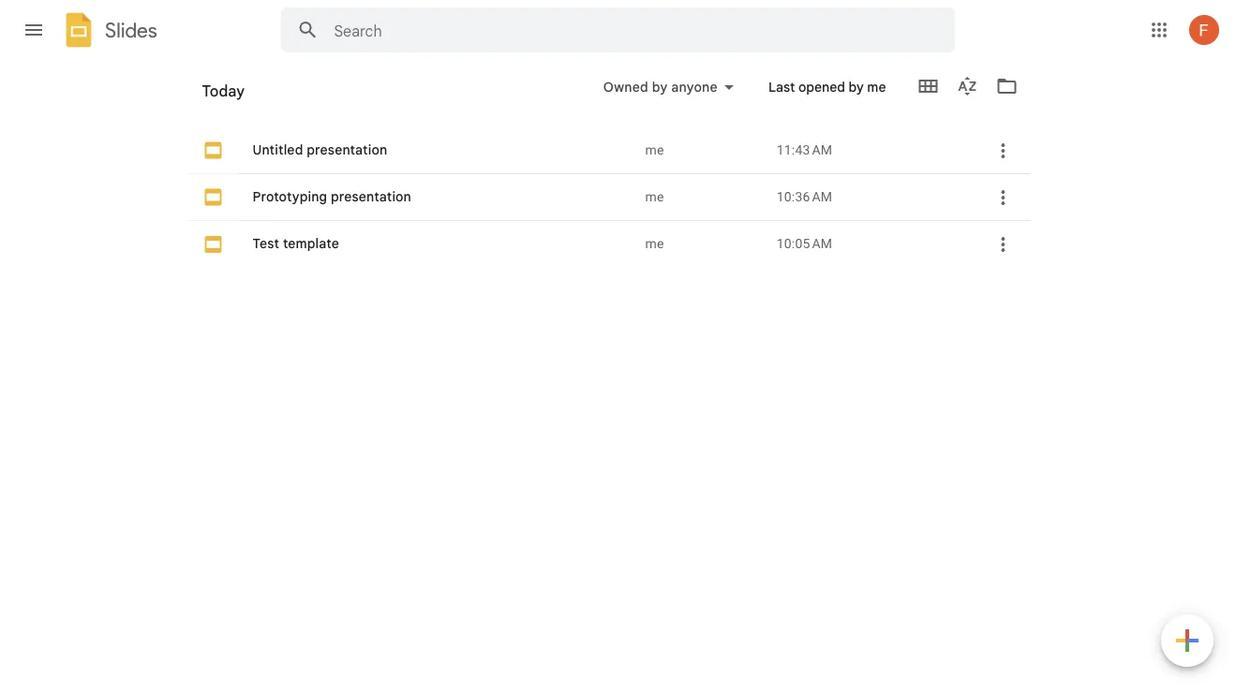 Task type: vqa. For each thing, say whether or not it's contained in the screenshot.
the last opened by me
yes



Task type: describe. For each thing, give the bounding box(es) containing it.
owned by me element for untitled presentation
[[646, 141, 762, 160]]

untitled presentation option
[[187, 51, 1031, 694]]

create new presentation image
[[1162, 615, 1214, 671]]

11:43 am
[[777, 143, 833, 158]]

prototyping presentation
[[253, 189, 412, 205]]

anyone
[[672, 79, 718, 95]]

presentation for prototyping presentation
[[331, 189, 412, 205]]

test template
[[253, 236, 339, 252]]

last opened by me 10:36 am element
[[777, 188, 964, 207]]

last opened by me 11:43 am element
[[777, 141, 964, 160]]

owned
[[604, 79, 649, 95]]

10:36 am
[[777, 189, 833, 205]]

1 horizontal spatial by
[[765, 90, 781, 106]]

last opened by me 10:05 am element
[[777, 235, 964, 254]]

today for untitled presentation
[[202, 89, 240, 105]]

prototyping presentation option
[[187, 98, 1031, 694]]

owned by anyone
[[604, 79, 718, 95]]

owned by anyone button
[[592, 76, 746, 98]]

untitled presentation
[[253, 142, 388, 158]]

Search bar text field
[[334, 22, 909, 40]]

presentation for untitled presentation
[[307, 142, 388, 158]]

list box containing untitled presentation
[[187, 51, 1031, 694]]

untitled
[[253, 142, 303, 158]]



Task type: locate. For each thing, give the bounding box(es) containing it.
presentation up prototyping presentation
[[307, 142, 388, 158]]

by up 11:43 am
[[765, 90, 781, 106]]

prototyping
[[253, 189, 327, 205]]

last opened by me
[[769, 79, 887, 95], [685, 90, 803, 106]]

owned by me element for test template
[[646, 235, 762, 254]]

last up 11:43 am
[[769, 79, 796, 95]]

list box
[[187, 51, 1031, 694]]

by up "last opened by me 11:43 am" element
[[849, 79, 864, 95]]

opened
[[799, 79, 846, 95], [715, 90, 762, 106]]

by inside popup button
[[653, 79, 668, 95]]

0 horizontal spatial by
[[653, 79, 668, 95]]

1 owned by me element from the top
[[646, 141, 762, 160]]

test template option
[[187, 145, 1031, 694]]

slides
[[105, 18, 157, 43]]

me for test template
[[646, 236, 664, 252]]

by
[[653, 79, 668, 95], [849, 79, 864, 95], [765, 90, 781, 106]]

me for prototyping presentation
[[646, 189, 664, 205]]

me for untitled presentation
[[646, 143, 664, 158]]

None search field
[[281, 8, 956, 53]]

0 horizontal spatial opened
[[715, 90, 762, 106]]

2 vertical spatial owned by me element
[[646, 235, 762, 254]]

2 horizontal spatial by
[[849, 79, 864, 95]]

2 owned by me element from the top
[[646, 188, 762, 207]]

me inside "test template" option
[[646, 236, 664, 252]]

0 vertical spatial owned by me element
[[646, 141, 762, 160]]

template
[[283, 236, 339, 252]]

3 owned by me element from the top
[[646, 235, 762, 254]]

owned by me element
[[646, 141, 762, 160], [646, 188, 762, 207], [646, 235, 762, 254]]

presentation
[[307, 142, 388, 158], [331, 189, 412, 205]]

owned by me element inside untitled presentation option
[[646, 141, 762, 160]]

me
[[868, 79, 887, 95], [784, 90, 803, 106], [646, 143, 664, 158], [646, 189, 664, 205], [646, 236, 664, 252]]

slides link
[[60, 11, 157, 53]]

10:05 am
[[777, 236, 833, 252]]

1 vertical spatial owned by me element
[[646, 188, 762, 207]]

2 today from the top
[[202, 89, 240, 105]]

main menu image
[[23, 19, 45, 41]]

owned by me element for prototyping presentation
[[646, 188, 762, 207]]

1 today from the top
[[202, 82, 245, 100]]

0 horizontal spatial last
[[685, 90, 712, 106]]

me inside untitled presentation option
[[646, 143, 664, 158]]

last
[[769, 79, 796, 95], [685, 90, 712, 106]]

today heading
[[187, 60, 563, 120]]

presentation down untitled presentation
[[331, 189, 412, 205]]

1 horizontal spatial last
[[769, 79, 796, 95]]

today inside today heading
[[202, 82, 245, 100]]

owned by me element inside "test template" option
[[646, 235, 762, 254]]

today
[[202, 82, 245, 100], [202, 89, 240, 105]]

1 vertical spatial presentation
[[331, 189, 412, 205]]

search image
[[289, 11, 327, 49]]

0 vertical spatial presentation
[[307, 142, 388, 158]]

me inside the prototyping presentation option
[[646, 189, 664, 205]]

test
[[253, 236, 280, 252]]

by right owned
[[653, 79, 668, 95]]

today for last opened by me
[[202, 82, 245, 100]]

last right owned
[[685, 90, 712, 106]]

1 horizontal spatial opened
[[799, 79, 846, 95]]

owned by me element inside the prototyping presentation option
[[646, 188, 762, 207]]



